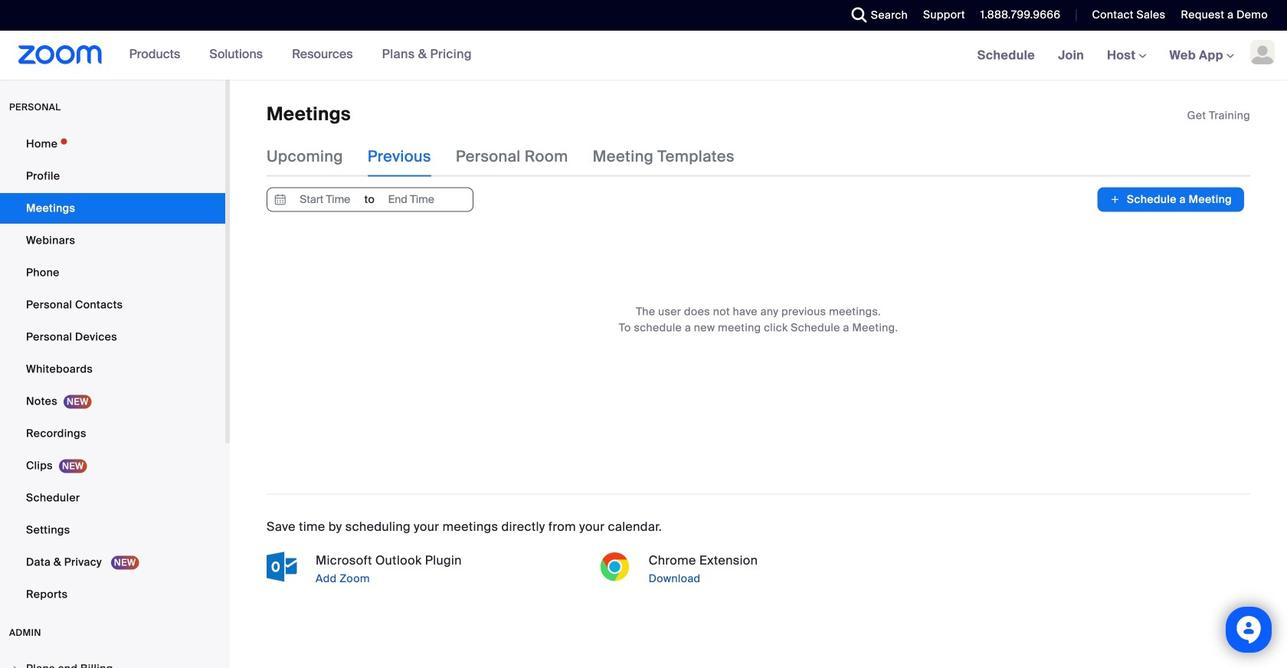 Task type: locate. For each thing, give the bounding box(es) containing it.
menu item
[[0, 654, 225, 668]]

banner
[[0, 31, 1288, 81]]

Date Range Picker Start field
[[290, 188, 361, 211]]

date image
[[271, 188, 290, 211]]

personal menu menu
[[0, 129, 225, 612]]

zoom logo image
[[18, 45, 102, 64]]

application
[[1188, 108, 1251, 123]]

tabs of meeting tab list
[[267, 137, 759, 177]]



Task type: describe. For each thing, give the bounding box(es) containing it.
meetings navigation
[[966, 31, 1288, 81]]

product information navigation
[[102, 31, 484, 80]]

profile picture image
[[1251, 40, 1275, 64]]

right image
[[11, 664, 20, 668]]

Date Range Picker End field
[[376, 188, 447, 211]]

add image
[[1110, 192, 1121, 207]]



Task type: vqa. For each thing, say whether or not it's contained in the screenshot.
BANNER
yes



